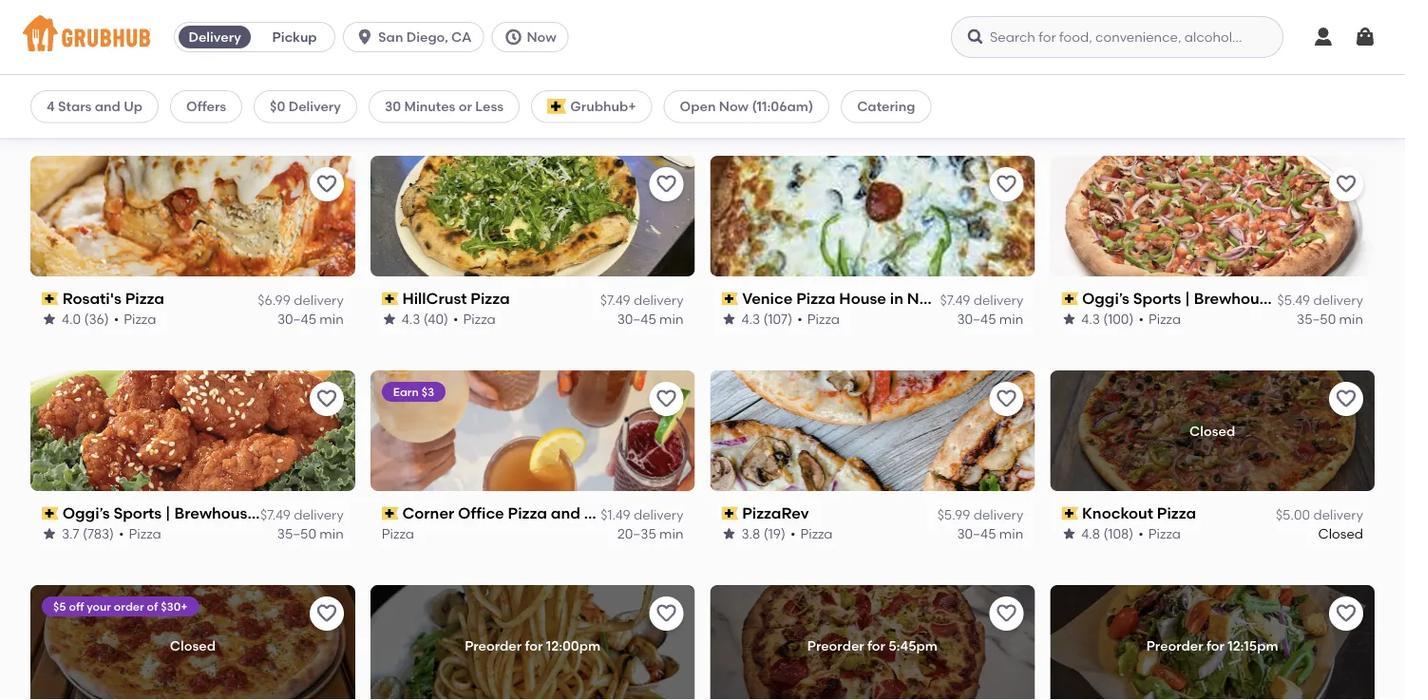 Task type: locate. For each thing, give the bounding box(es) containing it.
catering
[[858, 98, 916, 115]]

oggi's for oggi's sports | brewhouse | pizza
[[62, 504, 110, 523]]

3 preorder from the left
[[1147, 638, 1204, 654]]

oggi's sports | brewhouse | pizza - del mar logo image
[[1051, 156, 1375, 277]]

and
[[95, 98, 121, 115], [551, 504, 581, 523]]

star icon image for pauly's pizza joint
[[382, 97, 397, 112]]

1 preorder from the left
[[465, 638, 522, 654]]

1 horizontal spatial svg image
[[504, 28, 523, 47]]

craft
[[584, 504, 624, 523]]

san diego, ca button
[[343, 22, 492, 52]]

giant
[[112, 75, 154, 93]]

3.8 right 30 on the top left of the page
[[402, 96, 421, 112]]

subscription pass image for venice
[[722, 292, 739, 306]]

• pizza down rosati's pizza at left
[[114, 311, 156, 327]]

preorder
[[465, 638, 522, 654], [808, 638, 865, 654], [1147, 638, 1204, 654]]

1 horizontal spatial $7.49
[[601, 292, 631, 308]]

for
[[525, 638, 543, 654], [868, 638, 886, 654], [1207, 638, 1225, 654]]

pizza
[[459, 75, 499, 93], [1143, 75, 1182, 93], [128, 96, 160, 112], [455, 96, 487, 112], [809, 96, 841, 112], [125, 290, 164, 308], [471, 290, 510, 308], [797, 290, 836, 308], [1289, 290, 1329, 308], [124, 311, 156, 327], [463, 311, 496, 327], [808, 311, 840, 327], [1149, 311, 1182, 327], [269, 504, 309, 523], [508, 504, 547, 523], [1158, 504, 1197, 523], [129, 526, 161, 542], [382, 526, 414, 542], [801, 526, 833, 542], [1149, 526, 1181, 542]]

delivery
[[189, 29, 241, 45], [289, 98, 341, 115]]

2 vertical spatial closed
[[170, 638, 216, 654]]

2 horizontal spatial $7.49
[[941, 292, 971, 308]]

pizzeria up offers
[[158, 75, 217, 93]]

min for pauly's pizza joint
[[660, 96, 684, 112]]

• pizza down the nobel pizzeria
[[799, 96, 841, 112]]

now inside button
[[527, 29, 557, 45]]

star icon image left 4.3 (100) on the right top
[[1062, 312, 1077, 327]]

filippi's
[[1083, 75, 1140, 93]]

subscription pass image for oggi's sports | brewhouse | pizza - del mar
[[1062, 292, 1079, 306]]

save this restaurant image for oggi's sports | brewhouse | pizza - del mar
[[1336, 173, 1358, 196]]

subscription pass image up 4
[[42, 78, 59, 91]]

star icon image left 4.6
[[42, 97, 57, 112]]

delivery down "philly"
[[289, 98, 341, 115]]

1 horizontal spatial $5.49 delivery
[[1278, 292, 1364, 308]]

min for corner office pizza and craft bar
[[660, 526, 684, 542]]

min for pizzarev
[[1000, 526, 1024, 542]]

1 horizontal spatial 3.8
[[742, 526, 761, 542]]

1 vertical spatial delivery
[[289, 98, 341, 115]]

venice pizza house in north park  logo image
[[711, 156, 1035, 277]]

0 horizontal spatial $5.49
[[258, 77, 291, 93]]

1 vertical spatial $6.99 delivery
[[258, 292, 344, 308]]

• for oggi's sports | brewhouse | pizza - del mar
[[1139, 311, 1144, 327]]

$5.49 delivery up $0 delivery
[[258, 77, 344, 93]]

4.0
[[62, 311, 81, 327]]

4.6
[[62, 96, 81, 112]]

save this restaurant image
[[655, 173, 678, 196], [1336, 173, 1358, 196], [315, 388, 338, 411], [995, 603, 1018, 625]]

• right the (100)
[[1139, 311, 1144, 327]]

preorder for 12:15pm
[[1147, 638, 1279, 654]]

$0
[[270, 98, 285, 115]]

0 vertical spatial now
[[527, 29, 557, 45]]

• right (19)
[[791, 526, 796, 542]]

subscription pass image left hillcrust
[[382, 292, 399, 306]]

sports
[[1134, 290, 1182, 308], [113, 504, 162, 523]]

0 horizontal spatial sports
[[113, 504, 162, 523]]

0 vertical spatial bar
[[1289, 75, 1315, 93]]

pauly's pizza joint
[[402, 75, 541, 93]]

2 horizontal spatial for
[[1207, 638, 1225, 654]]

earn
[[393, 385, 419, 399]]

subscription pass image for tony's
[[42, 78, 59, 91]]

subscription pass image up 30 on the top left of the page
[[382, 78, 399, 91]]

1 horizontal spatial closed
[[1190, 423, 1236, 439]]

2 horizontal spatial $7.49 delivery
[[941, 292, 1024, 308]]

preorder for preorder for 5:45pm
[[808, 638, 865, 654]]

0 horizontal spatial svg image
[[356, 28, 375, 47]]

• pizza for oggi's sports | brewhouse | pizza
[[119, 526, 161, 542]]

oggi's sports | brewhouse | pizza - del mar
[[1083, 290, 1400, 308]]

delivery
[[294, 77, 344, 93], [634, 77, 684, 93], [974, 77, 1024, 93], [1314, 77, 1364, 93], [294, 292, 344, 308], [634, 292, 684, 308], [974, 292, 1024, 308], [1314, 292, 1364, 308], [294, 506, 344, 523], [634, 506, 684, 523], [974, 506, 1024, 523], [1314, 506, 1364, 523]]

30–45 min for hillcrust pizza
[[618, 311, 684, 327]]

for left 12:15pm
[[1207, 638, 1225, 654]]

0 horizontal spatial $6.99 delivery
[[258, 292, 344, 308]]

$6.99
[[1278, 77, 1311, 93], [258, 292, 291, 308]]

philly
[[296, 75, 335, 93]]

save this restaurant image
[[315, 173, 338, 196], [995, 173, 1018, 196], [655, 388, 678, 411], [995, 388, 1018, 411], [1336, 388, 1358, 411], [315, 603, 338, 625], [655, 603, 678, 625], [1336, 603, 1358, 625]]

0 vertical spatial and
[[95, 98, 121, 115]]

4.3 for venice pizza house in north park
[[742, 311, 761, 327]]

star icon image for pizzarev
[[722, 526, 737, 542]]

subscription pass image left "venice"
[[722, 292, 739, 306]]

|
[[1186, 290, 1191, 308], [1281, 290, 1286, 308], [165, 504, 171, 523], [260, 504, 266, 523]]

1 horizontal spatial brewhouse
[[1195, 290, 1277, 308]]

subscription pass image for nobel pizzeria
[[722, 78, 739, 91]]

1 vertical spatial 3.8
[[742, 526, 761, 542]]

brewhouse down oggi's sports | brewhouse | pizza - del mar logo
[[1195, 290, 1277, 308]]

1 horizontal spatial preorder
[[808, 638, 865, 654]]

0 vertical spatial brewhouse
[[1195, 290, 1277, 308]]

•
[[118, 96, 123, 112], [445, 96, 450, 112], [799, 96, 804, 112], [114, 311, 119, 327], [453, 311, 459, 327], [798, 311, 803, 327], [1139, 311, 1144, 327], [119, 526, 124, 542], [791, 526, 796, 542], [1139, 526, 1144, 542]]

0 horizontal spatial brewhouse
[[174, 504, 257, 523]]

4.3 for oggi's sports | brewhouse | pizza - del mar
[[1082, 311, 1101, 327]]

• pizza
[[118, 96, 160, 112], [445, 96, 487, 112], [799, 96, 841, 112], [114, 311, 156, 327], [453, 311, 496, 327], [798, 311, 840, 327], [1139, 311, 1182, 327], [119, 526, 161, 542], [791, 526, 833, 542], [1139, 526, 1181, 542]]

of
[[147, 600, 158, 613]]

2 preorder from the left
[[808, 638, 865, 654]]

bar right & on the right top of the page
[[1289, 75, 1315, 93]]

svg image
[[1355, 26, 1377, 48], [967, 28, 986, 47]]

1 vertical spatial $5.49 delivery
[[1278, 292, 1364, 308]]

delivery for hillcrust pizza
[[634, 292, 684, 308]]

• right the (36)
[[114, 311, 119, 327]]

preorder for preorder for 12:15pm
[[1147, 638, 1204, 654]]

0 vertical spatial 35–50 min
[[1297, 311, 1364, 327]]

subscription pass image for hillcrust
[[382, 292, 399, 306]]

• pizza down knockout pizza
[[1139, 526, 1181, 542]]

• pizza down hillcrust pizza
[[453, 311, 496, 327]]

for left 5:45pm
[[868, 638, 886, 654]]

north
[[908, 290, 951, 308]]

30–45 for hillcrust pizza
[[618, 311, 657, 327]]

0 horizontal spatial preorder
[[465, 638, 522, 654]]

• right (7)
[[445, 96, 450, 112]]

now
[[527, 29, 557, 45], [719, 98, 749, 115]]

35–50
[[1297, 311, 1337, 327], [277, 526, 317, 542]]

brewhouse down oggi's sports | brewhouse | pizza logo
[[174, 504, 257, 523]]

• down the nobel pizzeria
[[799, 96, 804, 112]]

and left craft on the bottom left
[[551, 504, 581, 523]]

tony's
[[62, 75, 109, 93]]

2 pizzeria from the left
[[791, 75, 850, 93]]

star icon image left 3.8 (7)
[[382, 97, 397, 112]]

• pizza for tony's giant pizzeria (formerly philly grill)
[[118, 96, 160, 112]]

delivery up tony's giant pizzeria (formerly philly grill) on the left top of page
[[189, 29, 241, 45]]

brewhouse
[[1195, 290, 1277, 308], [174, 504, 257, 523]]

• left the up
[[118, 96, 123, 112]]

sports up (783)
[[113, 504, 162, 523]]

4.8
[[1082, 526, 1101, 542]]

brewhouse for oggi's sports | brewhouse | pizza - del mar
[[1195, 290, 1277, 308]]

1 horizontal spatial bar
[[1289, 75, 1315, 93]]

san diego, ca
[[378, 29, 472, 45]]

min
[[320, 96, 344, 112], [660, 96, 684, 112], [320, 311, 344, 327], [660, 311, 684, 327], [1000, 311, 1024, 327], [1340, 311, 1364, 327], [320, 526, 344, 542], [660, 526, 684, 542], [1000, 526, 1024, 542]]

0 horizontal spatial pizzeria
[[158, 75, 217, 93]]

star icon image left 4.3 (107)
[[722, 312, 737, 327]]

del
[[1342, 290, 1367, 308]]

4 stars and up
[[47, 98, 143, 115]]

4.3 (100)
[[1082, 311, 1134, 327]]

3.8 for pizzarev
[[742, 526, 761, 542]]

subscription pass image left corner on the bottom
[[382, 507, 399, 520]]

0 vertical spatial delivery
[[189, 29, 241, 45]]

tony's giant pizzeria (formerly philly grill)
[[62, 75, 376, 93]]

1 for from the left
[[525, 638, 543, 654]]

1 vertical spatial brewhouse
[[174, 504, 257, 523]]

pizzeria up the (11:06am)
[[791, 75, 850, 93]]

3.8 (7)
[[402, 96, 440, 112]]

0 vertical spatial $5.49
[[258, 77, 291, 93]]

• pizza right the (100)
[[1139, 311, 1182, 327]]

joint
[[502, 75, 541, 93]]

• pizza for hillcrust pizza
[[453, 311, 496, 327]]

(100)
[[1104, 311, 1134, 327]]

$7.49
[[601, 292, 631, 308], [941, 292, 971, 308], [260, 506, 291, 523]]

• down knockout pizza
[[1139, 526, 1144, 542]]

• pizza for pauly's pizza joint
[[445, 96, 487, 112]]

• right (40)
[[453, 311, 459, 327]]

30–45 min for tony's giant pizzeria (formerly philly grill)
[[277, 96, 344, 112]]

sports for oggi's sports | brewhouse | pizza
[[113, 504, 162, 523]]

subscription pass image up $5
[[42, 507, 59, 520]]

• pizza down giant
[[118, 96, 160, 112]]

subscription pass image for pauly's
[[382, 78, 399, 91]]

$5.49 left -
[[1278, 292, 1311, 308]]

• pizza for venice pizza house in north park
[[798, 311, 840, 327]]

4.3 left the (100)
[[1082, 311, 1101, 327]]

• right (783)
[[119, 526, 124, 542]]

oggi's sports | brewhouse | pizza logo image
[[30, 371, 355, 491]]

star icon image
[[42, 97, 57, 112], [382, 97, 397, 112], [722, 97, 737, 112], [42, 312, 57, 327], [382, 312, 397, 327], [722, 312, 737, 327], [1062, 312, 1077, 327], [42, 526, 57, 542], [722, 526, 737, 542], [1062, 526, 1077, 542]]

30–45
[[277, 96, 317, 112], [277, 311, 317, 327], [618, 311, 657, 327], [958, 311, 997, 327], [958, 526, 997, 542]]

star icon image for oggi's sports | brewhouse | pizza
[[42, 526, 57, 542]]

0 vertical spatial oggi's
[[1083, 290, 1130, 308]]

nobel
[[743, 75, 788, 93]]

pizzarev logo image
[[711, 371, 1035, 491]]

1 vertical spatial and
[[551, 504, 581, 523]]

0 horizontal spatial for
[[525, 638, 543, 654]]

1 horizontal spatial svg image
[[1355, 26, 1377, 48]]

2 horizontal spatial closed
[[1319, 526, 1364, 542]]

• right (107)
[[798, 311, 803, 327]]

$5.49
[[258, 77, 291, 93], [1278, 292, 1311, 308]]

• for rosati's pizza
[[114, 311, 119, 327]]

svg image inside san diego, ca button
[[356, 28, 375, 47]]

$6.99 for filippi's pizza restaurant & bar
[[1278, 77, 1311, 93]]

• pizza right (19)
[[791, 526, 833, 542]]

star icon image left 4.0
[[42, 312, 57, 327]]

35–50 min for oggi's sports | brewhouse | pizza
[[277, 526, 344, 542]]

corner office pizza and craft bar
[[402, 504, 654, 523]]

bar up 20–35
[[628, 504, 654, 523]]

1 vertical spatial $5.49
[[1278, 292, 1311, 308]]

0 vertical spatial 3.8
[[402, 96, 421, 112]]

oggi's up 4.3 (100) on the right top
[[1083, 290, 1130, 308]]

$7.49 for venice pizza house in north park
[[941, 292, 971, 308]]

4.3 (40)
[[402, 311, 449, 327]]

(155)
[[764, 96, 794, 112]]

• pizza right (783)
[[119, 526, 161, 542]]

2 horizontal spatial preorder
[[1147, 638, 1204, 654]]

pauly's
[[402, 75, 456, 93]]

• pizza for knockout pizza
[[1139, 526, 1181, 542]]

• pizza down "pauly's pizza joint"
[[445, 96, 487, 112]]

1 vertical spatial $6.99
[[258, 292, 291, 308]]

4.3 down "venice"
[[742, 311, 761, 327]]

preorder left 5:45pm
[[808, 638, 865, 654]]

1 horizontal spatial and
[[551, 504, 581, 523]]

$5.49 delivery for |
[[1278, 292, 1364, 308]]

$6.99 delivery for rosati's pizza
[[258, 292, 344, 308]]

$6.99 delivery for filippi's pizza restaurant & bar
[[1278, 77, 1364, 93]]

1 horizontal spatial 35–50
[[1297, 311, 1337, 327]]

1 horizontal spatial oggi's
[[1083, 290, 1130, 308]]

subscription pass image left filippi's
[[1062, 78, 1079, 91]]

35–50 min
[[1297, 311, 1364, 327], [277, 526, 344, 542]]

1 horizontal spatial for
[[868, 638, 886, 654]]

• pizza for rosati's pizza
[[114, 311, 156, 327]]

$7.49 delivery
[[601, 292, 684, 308], [941, 292, 1024, 308], [260, 506, 344, 523]]

1 vertical spatial sports
[[113, 504, 162, 523]]

1 vertical spatial oggi's
[[62, 504, 110, 523]]

1 vertical spatial closed
[[1319, 526, 1364, 542]]

0 horizontal spatial $6.99
[[258, 292, 291, 308]]

filippi's pizza restaurant & bar
[[1083, 75, 1315, 93]]

0 horizontal spatial now
[[527, 29, 557, 45]]

3 for from the left
[[1207, 638, 1225, 654]]

rosati's pizza logo image
[[30, 156, 355, 277]]

0 vertical spatial $5.49 delivery
[[258, 77, 344, 93]]

preorder left 12:00pm
[[465, 638, 522, 654]]

subscription pass image
[[722, 78, 739, 91], [42, 292, 59, 306], [1062, 292, 1079, 306], [1062, 507, 1079, 520]]

0 horizontal spatial 35–50 min
[[277, 526, 344, 542]]

4.3 for hillcrust pizza
[[402, 311, 421, 327]]

$5.49 up $0
[[258, 77, 291, 93]]

1 horizontal spatial $7.49 delivery
[[601, 292, 684, 308]]

corner office pizza and craft bar logo image
[[370, 371, 695, 491]]

0 vertical spatial sports
[[1134, 290, 1182, 308]]

12:00pm
[[546, 638, 601, 654]]

hillcrust
[[402, 290, 467, 308]]

$3.99 delivery
[[598, 77, 684, 93]]

and left the up
[[95, 98, 121, 115]]

1 horizontal spatial $6.99 delivery
[[1278, 77, 1364, 93]]

nobel pizzeria
[[743, 75, 850, 93]]

0 horizontal spatial delivery
[[189, 29, 241, 45]]

oggi's up 3.7 (783)
[[62, 504, 110, 523]]

• pizza right (107)
[[798, 311, 840, 327]]

0 horizontal spatial oggi's
[[62, 504, 110, 523]]

closed
[[1190, 423, 1236, 439], [1319, 526, 1364, 542], [170, 638, 216, 654]]

1 vertical spatial 35–50 min
[[277, 526, 344, 542]]

1 horizontal spatial 35–50 min
[[1297, 311, 1364, 327]]

grubhub plus flag logo image
[[548, 99, 567, 114]]

star icon image for oggi's sports | brewhouse | pizza - del mar
[[1062, 312, 1077, 327]]

0 horizontal spatial $7.49 delivery
[[260, 506, 344, 523]]

3.7
[[62, 526, 79, 542]]

4.3 (155)
[[742, 96, 794, 112]]

svg image
[[1313, 26, 1336, 48], [356, 28, 375, 47], [504, 28, 523, 47]]

min for tony's giant pizzeria (formerly philly grill)
[[320, 96, 344, 112]]

• for hillcrust pizza
[[453, 311, 459, 327]]

0 horizontal spatial 3.8
[[402, 96, 421, 112]]

Search for food, convenience, alcohol... search field
[[951, 16, 1284, 58]]

3.8 left (19)
[[742, 526, 761, 542]]

stars
[[58, 98, 92, 115]]

1 horizontal spatial $6.99
[[1278, 77, 1311, 93]]

star icon image left 3.7
[[42, 526, 57, 542]]

0 vertical spatial 35–50
[[1297, 311, 1337, 327]]

4.8 (108)
[[1082, 526, 1134, 542]]

$3.49 delivery
[[938, 77, 1024, 93]]

30–45 min for pizzarev
[[958, 526, 1024, 542]]

sports for oggi's sports | brewhouse | pizza - del mar
[[1134, 290, 1182, 308]]

now right open
[[719, 98, 749, 115]]

1 horizontal spatial sports
[[1134, 290, 1182, 308]]

star icon image left 3.8 (19)
[[722, 526, 737, 542]]

1 horizontal spatial $5.49
[[1278, 292, 1311, 308]]

min for oggi's sports | brewhouse | pizza - del mar
[[1340, 311, 1364, 327]]

now up joint
[[527, 29, 557, 45]]

1 vertical spatial bar
[[628, 504, 654, 523]]

for left 12:00pm
[[525, 638, 543, 654]]

subscription pass image
[[42, 78, 59, 91], [382, 78, 399, 91], [1062, 78, 1079, 91], [382, 292, 399, 306], [722, 292, 739, 306], [42, 507, 59, 520], [382, 507, 399, 520], [722, 507, 739, 520]]

less
[[476, 98, 504, 115]]

1 horizontal spatial now
[[719, 98, 749, 115]]

1 vertical spatial now
[[719, 98, 749, 115]]

star icon image left 4.3 (40)
[[382, 312, 397, 327]]

(formerly
[[220, 75, 292, 93]]

0 horizontal spatial $5.49 delivery
[[258, 77, 344, 93]]

0 vertical spatial $6.99
[[1278, 77, 1311, 93]]

0 horizontal spatial and
[[95, 98, 121, 115]]

1 horizontal spatial delivery
[[289, 98, 341, 115]]

pickup button
[[255, 22, 335, 52]]

4.3 left (40)
[[402, 311, 421, 327]]

0 horizontal spatial 35–50
[[277, 526, 317, 542]]

1 horizontal spatial pizzeria
[[791, 75, 850, 93]]

3.8 for pauly's pizza joint
[[402, 96, 421, 112]]

in
[[890, 290, 904, 308]]

2 for from the left
[[868, 638, 886, 654]]

corner
[[402, 504, 455, 523]]

1 vertical spatial 35–50
[[277, 526, 317, 542]]

0 vertical spatial $6.99 delivery
[[1278, 77, 1364, 93]]

star icon image left 4.8
[[1062, 526, 1077, 542]]

preorder left 12:15pm
[[1147, 638, 1204, 654]]

0 horizontal spatial $7.49
[[260, 506, 291, 523]]

sports up the (100)
[[1134, 290, 1182, 308]]

$5.49 delivery left mar
[[1278, 292, 1364, 308]]

$1.49 delivery
[[601, 506, 684, 523]]

svg image inside now button
[[504, 28, 523, 47]]



Task type: vqa. For each thing, say whether or not it's contained in the screenshot.


Task type: describe. For each thing, give the bounding box(es) containing it.
$7.49 for hillcrust pizza
[[601, 292, 631, 308]]

$5.49 delivery for philly
[[258, 77, 344, 93]]

rosati's
[[62, 290, 121, 308]]

subscription pass image for corner
[[382, 507, 399, 520]]

for for 5:45pm
[[868, 638, 886, 654]]

$5
[[53, 600, 66, 613]]

$7.49 delivery for venice pizza house in north park
[[941, 292, 1024, 308]]

30–45 for tony's giant pizzeria (formerly philly grill)
[[277, 96, 317, 112]]

25–40
[[618, 96, 657, 112]]

30–45 min for rosati's pizza
[[277, 311, 344, 327]]

preorder for preorder for 12:00pm
[[465, 638, 522, 654]]

grill)
[[339, 75, 376, 93]]

star icon image right open
[[722, 97, 737, 112]]

star icon image for venice pizza house in north park
[[722, 312, 737, 327]]

star icon image for tony's giant pizzeria (formerly philly grill)
[[42, 97, 57, 112]]

brewhouse for oggi's sports | brewhouse | pizza
[[174, 504, 257, 523]]

$5.99 delivery
[[938, 506, 1024, 523]]

preorder for 12:00pm
[[465, 638, 601, 654]]

up
[[124, 98, 143, 115]]

venice
[[743, 290, 793, 308]]

svg image for now
[[504, 28, 523, 47]]

pizzarev
[[743, 504, 809, 523]]

0 vertical spatial closed
[[1190, 423, 1236, 439]]

delivery for nobel pizzeria
[[974, 77, 1024, 93]]

-
[[1332, 290, 1339, 308]]

min for venice pizza house in north park
[[1000, 311, 1024, 327]]

35–50 for oggi's sports | brewhouse | pizza
[[277, 526, 317, 542]]

• pizza for pizzarev
[[791, 526, 833, 542]]

now button
[[492, 22, 577, 52]]

$0 delivery
[[270, 98, 341, 115]]

$30+
[[161, 600, 188, 613]]

knockout
[[1083, 504, 1154, 523]]

(40)
[[424, 311, 449, 327]]

• for oggi's sports | brewhouse | pizza
[[119, 526, 124, 542]]

(108)
[[1104, 526, 1134, 542]]

$5.99
[[938, 506, 971, 523]]

35–50 min for oggi's sports | brewhouse | pizza - del mar
[[1297, 311, 1364, 327]]

subscription pass image for rosati's pizza
[[42, 292, 59, 306]]

restaurant
[[1186, 75, 1269, 93]]

san
[[378, 29, 403, 45]]

$1.49
[[601, 506, 631, 523]]

25–40 min
[[618, 96, 684, 112]]

$7.49 delivery for hillcrust pizza
[[601, 292, 684, 308]]

$3.49
[[938, 77, 971, 93]]

delivery for oggi's sports | brewhouse | pizza - del mar
[[1314, 292, 1364, 308]]

delivery for venice pizza house in north park
[[974, 292, 1024, 308]]

rosati's pizza
[[62, 290, 164, 308]]

$5.49 for philly
[[258, 77, 291, 93]]

0 horizontal spatial svg image
[[967, 28, 986, 47]]

30
[[385, 98, 401, 115]]

save this restaurant image for oggi's sports | brewhouse | pizza
[[315, 388, 338, 411]]

30–45 for pizzarev
[[958, 526, 997, 542]]

0 horizontal spatial closed
[[170, 638, 216, 654]]

$3.99
[[598, 77, 631, 93]]

min for hillcrust pizza
[[660, 311, 684, 327]]

subscription pass image for filippi's
[[1062, 78, 1079, 91]]

(461)
[[84, 96, 113, 112]]

min for rosati's pizza
[[320, 311, 344, 327]]

for for 12:15pm
[[1207, 638, 1225, 654]]

30–45 for rosati's pizza
[[277, 311, 317, 327]]

open
[[680, 98, 716, 115]]

svg image for san diego, ca
[[356, 28, 375, 47]]

min for oggi's sports | brewhouse | pizza
[[320, 526, 344, 542]]

(36)
[[84, 311, 109, 327]]

3.7 (783)
[[62, 526, 114, 542]]

offers
[[186, 98, 226, 115]]

delivery button
[[175, 22, 255, 52]]

0 horizontal spatial bar
[[628, 504, 654, 523]]

30 minutes or less
[[385, 98, 504, 115]]

minutes
[[404, 98, 456, 115]]

preorder for 5:45pm
[[808, 638, 938, 654]]

30–45 for venice pizza house in north park
[[958, 311, 997, 327]]

off
[[69, 600, 84, 613]]

30–45 min for venice pizza house in north park
[[958, 311, 1024, 327]]

hillcrust pizza logo image
[[370, 156, 695, 277]]

$5.00
[[1276, 506, 1311, 523]]

(11:06am)
[[752, 98, 814, 115]]

oggi's sports | brewhouse | pizza
[[62, 504, 309, 523]]

1 pizzeria from the left
[[158, 75, 217, 93]]

hillcrust pizza
[[402, 290, 510, 308]]

20–35 min
[[618, 526, 684, 542]]

delivery for pizzarev
[[974, 506, 1024, 523]]

(19)
[[764, 526, 786, 542]]

$5 off your order of $30+
[[53, 600, 188, 613]]

park
[[954, 290, 989, 308]]

main navigation navigation
[[0, 0, 1406, 75]]

3.8 (19)
[[742, 526, 786, 542]]

$6.99 for rosati's pizza
[[258, 292, 291, 308]]

or
[[459, 98, 472, 115]]

earn $3
[[393, 385, 435, 399]]

subscription pass image for knockout pizza
[[1062, 507, 1079, 520]]

• pizza for oggi's sports | brewhouse | pizza - del mar
[[1139, 311, 1182, 327]]

5:45pm
[[889, 638, 938, 654]]

delivery for oggi's sports | brewhouse | pizza
[[294, 506, 344, 523]]

• for venice pizza house in north park
[[798, 311, 803, 327]]

office
[[458, 504, 505, 523]]

venice pizza house in north park
[[743, 290, 989, 308]]

delivery for filippi's pizza restaurant & bar
[[1314, 77, 1364, 93]]

4.0 (36)
[[62, 311, 109, 327]]

subscription pass image for oggi's
[[42, 507, 59, 520]]

4.3 (107)
[[742, 311, 793, 327]]

• for knockout pizza
[[1139, 526, 1144, 542]]

4.6 (461)
[[62, 96, 113, 112]]

delivery for knockout pizza
[[1314, 506, 1364, 523]]

star icon image for hillcrust pizza
[[382, 312, 397, 327]]

$7.49 delivery for oggi's sports | brewhouse | pizza
[[260, 506, 344, 523]]

$5.49 for |
[[1278, 292, 1311, 308]]

delivery inside delivery "button"
[[189, 29, 241, 45]]

4.3 down nobel
[[742, 96, 761, 112]]

delivery for tony's giant pizzeria (formerly philly grill)
[[294, 77, 344, 93]]

open now (11:06am)
[[680, 98, 814, 115]]

mar
[[1371, 290, 1400, 308]]

pickup
[[272, 29, 317, 45]]

12:15pm
[[1228, 638, 1279, 654]]

delivery for pauly's pizza joint
[[634, 77, 684, 93]]

delivery for rosati's pizza
[[294, 292, 344, 308]]

subscription pass image left pizzarev
[[722, 507, 739, 520]]

house
[[840, 290, 887, 308]]

star icon image for knockout pizza
[[1062, 526, 1077, 542]]

4
[[47, 98, 55, 115]]

• for tony's giant pizzeria (formerly philly grill)
[[118, 96, 123, 112]]

35–50 for oggi's sports | brewhouse | pizza - del mar
[[1297, 311, 1337, 327]]

star icon image for rosati's pizza
[[42, 312, 57, 327]]

order
[[114, 600, 144, 613]]

$7.49 for oggi's sports | brewhouse | pizza
[[260, 506, 291, 523]]

delivery for corner office pizza and craft bar
[[634, 506, 684, 523]]

diego,
[[407, 29, 448, 45]]

$5.00 delivery
[[1276, 506, 1364, 523]]

your
[[87, 600, 111, 613]]

save this restaurant image for hillcrust pizza
[[655, 173, 678, 196]]

(7)
[[424, 96, 440, 112]]

• for pizzarev
[[791, 526, 796, 542]]

2 horizontal spatial svg image
[[1313, 26, 1336, 48]]

grubhub+
[[571, 98, 636, 115]]

oggi's for oggi's sports | brewhouse | pizza - del mar
[[1083, 290, 1130, 308]]

for for 12:00pm
[[525, 638, 543, 654]]



